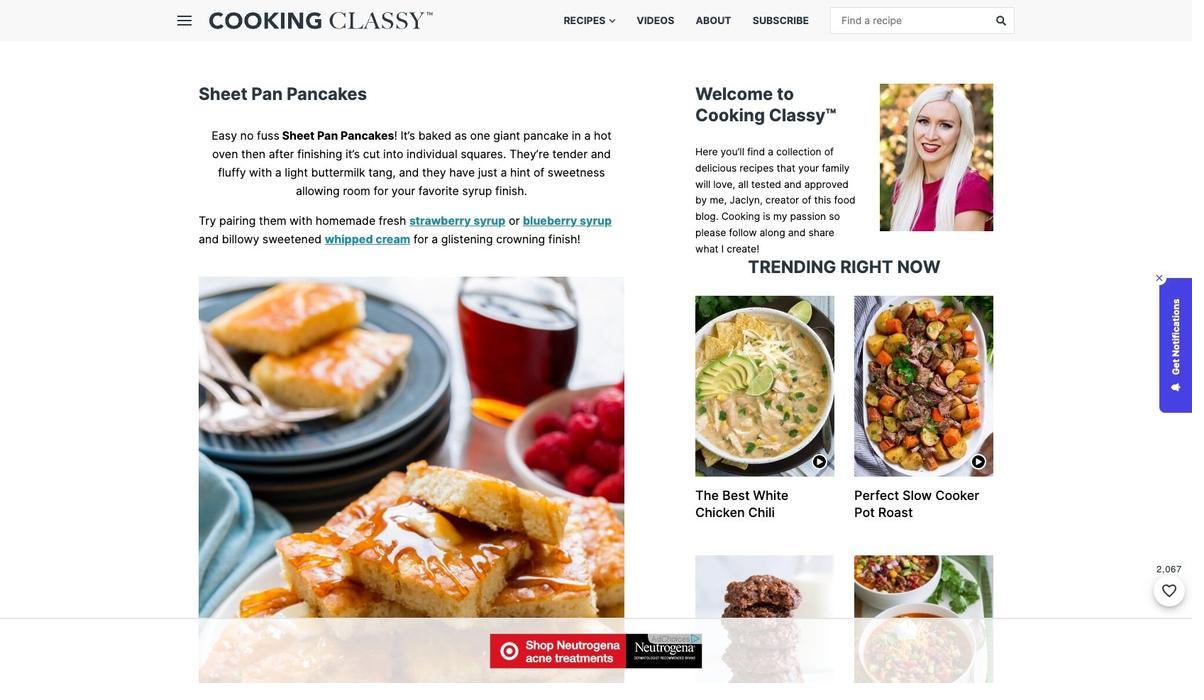 Task type: locate. For each thing, give the bounding box(es) containing it.
jaclyn bell image
[[880, 84, 994, 231]]

Find a recipe text field
[[831, 8, 988, 33]]

advertisement element
[[490, 634, 703, 670]]

stack of sheet pan pancakes with butter and syrup. image
[[199, 277, 625, 684]]

slow cooker pot roast with potatoes and carrots on a white oval serving platter set over marble. image
[[855, 296, 994, 477]]



Task type: describe. For each thing, give the bounding box(es) containing it.
two servings of taco soup in white bowls over a white platter. image
[[855, 556, 994, 684]]

cooking classy image
[[209, 12, 433, 29]]

no bake cookies image
[[696, 556, 835, 684]]

whi image
[[696, 296, 835, 477]]



